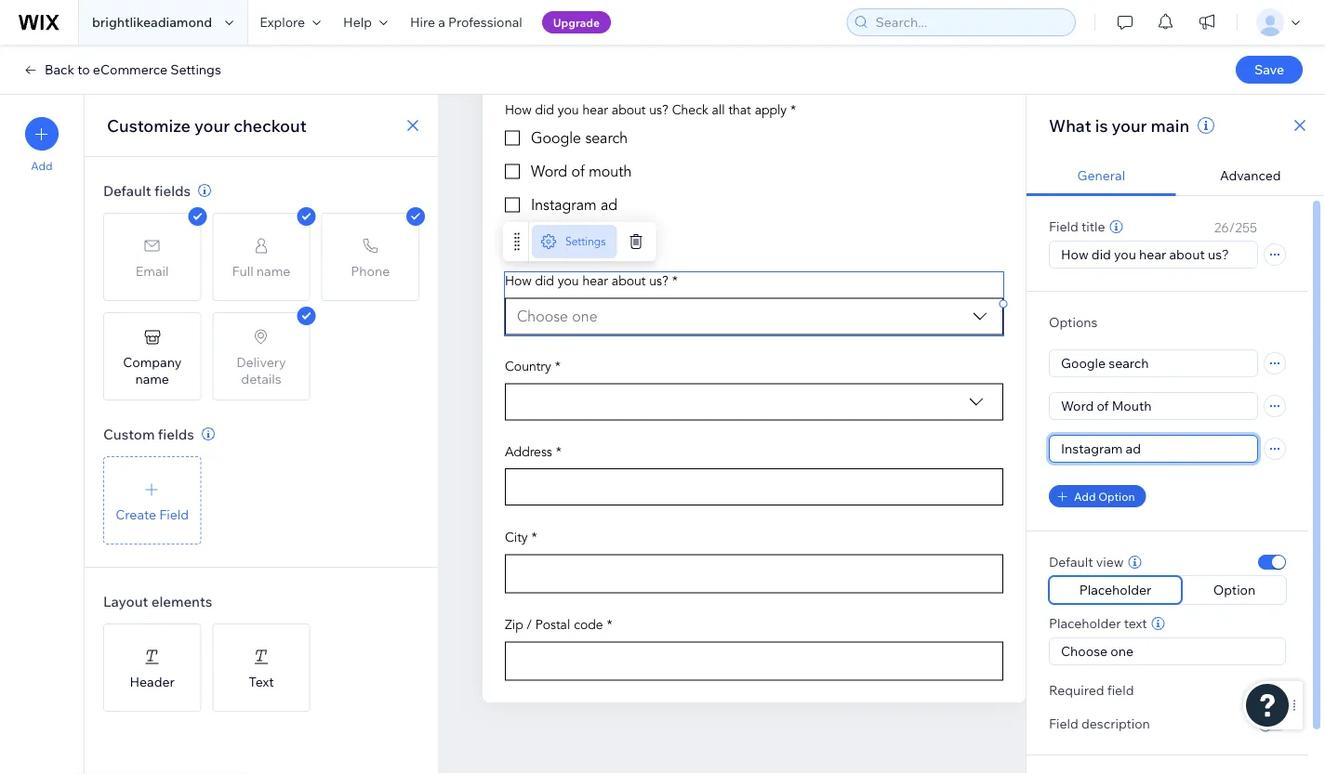 Task type: locate. For each thing, give the bounding box(es) containing it.
placeholder for placeholder
[[1080, 582, 1152, 599]]

field left the title
[[1049, 219, 1079, 235]]

option down options text box
[[1099, 490, 1135, 504]]

1 vertical spatial field
[[159, 506, 189, 523]]

default view
[[1049, 554, 1124, 571]]

option up placeholder text "field"
[[1214, 582, 1256, 599]]

add inside button
[[31, 159, 53, 173]]

what is your main
[[1049, 115, 1190, 136]]

fields right custom
[[158, 426, 194, 443]]

0 vertical spatial settings
[[170, 61, 221, 78]]

elements
[[151, 593, 212, 611]]

0 horizontal spatial option
[[1099, 490, 1135, 504]]

0 horizontal spatial default
[[103, 182, 151, 200]]

settings inside settings button
[[566, 235, 606, 249]]

0 vertical spatial default
[[103, 182, 151, 200]]

1 horizontal spatial default
[[1049, 554, 1094, 571]]

0 horizontal spatial settings
[[170, 61, 221, 78]]

placeholder for placeholder text
[[1049, 616, 1121, 632]]

create field
[[116, 506, 189, 523]]

fields
[[154, 182, 191, 200], [158, 426, 194, 443]]

1 vertical spatial placeholder
[[1049, 616, 1121, 632]]

1 horizontal spatial your
[[1112, 115, 1147, 136]]

header
[[130, 674, 175, 690]]

hire a professional link
[[399, 0, 534, 45]]

company
[[123, 354, 182, 370]]

Field title text field
[[1050, 242, 1258, 268]]

placeholder down view
[[1080, 582, 1152, 599]]

help button
[[332, 0, 399, 45]]

0 vertical spatial add
[[31, 159, 53, 173]]

1 horizontal spatial add
[[1074, 490, 1096, 504]]

fields down customize
[[154, 182, 191, 200]]

2 your from the left
[[1112, 115, 1147, 136]]

fields for custom fields
[[158, 426, 194, 443]]

255
[[1236, 220, 1258, 236]]

field down required
[[1049, 716, 1079, 733]]

0 horizontal spatial add
[[31, 159, 53, 173]]

settings inside back to ecommerce settings button
[[170, 61, 221, 78]]

field inside button
[[159, 506, 189, 523]]

required
[[1049, 683, 1105, 699]]

options
[[1049, 314, 1098, 331]]

default fields
[[103, 182, 191, 200]]

option
[[1099, 490, 1135, 504], [1214, 582, 1256, 599]]

professional
[[448, 14, 523, 30]]

1 vertical spatial settings
[[566, 235, 606, 249]]

add inside "button"
[[1074, 490, 1096, 504]]

1 horizontal spatial settings
[[566, 235, 606, 249]]

back
[[45, 61, 75, 78]]

help
[[343, 14, 372, 30]]

fields for default fields
[[154, 182, 191, 200]]

Search... field
[[870, 9, 1070, 35]]

1 vertical spatial fields
[[158, 426, 194, 443]]

0 vertical spatial field
[[1049, 219, 1079, 235]]

field right create
[[159, 506, 189, 523]]

general button
[[1027, 156, 1176, 196]]

26 / 255
[[1215, 220, 1258, 236]]

your left checkout
[[194, 115, 230, 136]]

ecommerce
[[93, 61, 167, 78]]

0 vertical spatial fields
[[154, 182, 191, 200]]

0 horizontal spatial your
[[194, 115, 230, 136]]

checkout
[[234, 115, 307, 136]]

1 vertical spatial add
[[1074, 490, 1096, 504]]

1 vertical spatial option
[[1214, 582, 1256, 599]]

field for field description
[[1049, 716, 1079, 733]]

default
[[103, 182, 151, 200], [1049, 554, 1094, 571]]

2 vertical spatial field
[[1049, 716, 1079, 733]]

create
[[116, 506, 156, 523]]

placeholder
[[1080, 582, 1152, 599], [1049, 616, 1121, 632]]

your right is
[[1112, 115, 1147, 136]]

default left view
[[1049, 554, 1094, 571]]

field for field title
[[1049, 219, 1079, 235]]

upgrade button
[[542, 11, 611, 33]]

tab list
[[1027, 156, 1326, 196]]

advanced
[[1220, 167, 1281, 184]]

1 vertical spatial default
[[1049, 554, 1094, 571]]

default down customize
[[103, 182, 151, 200]]

title
[[1082, 219, 1106, 235]]

placeholder inside button
[[1080, 582, 1152, 599]]

field
[[1049, 219, 1079, 235], [159, 506, 189, 523], [1049, 716, 1079, 733]]

settings
[[170, 61, 221, 78], [566, 235, 606, 249]]

0 vertical spatial option
[[1099, 490, 1135, 504]]

placeholder down placeholder button
[[1049, 616, 1121, 632]]

0 vertical spatial placeholder
[[1080, 582, 1152, 599]]

1 horizontal spatial option
[[1214, 582, 1256, 599]]

/
[[1230, 220, 1236, 236]]

explore
[[260, 14, 305, 30]]

brightlikeadiamond
[[92, 14, 212, 30]]

your
[[194, 115, 230, 136], [1112, 115, 1147, 136]]

add
[[31, 159, 53, 173], [1074, 490, 1096, 504]]

text
[[1124, 616, 1148, 632]]

Options text field
[[1050, 351, 1258, 377]]



Task type: describe. For each thing, give the bounding box(es) containing it.
default for default fields
[[103, 182, 151, 200]]

view
[[1096, 554, 1124, 571]]

option button
[[1183, 577, 1286, 605]]

add for add
[[31, 159, 53, 173]]

field title
[[1049, 219, 1106, 235]]

hire
[[410, 14, 435, 30]]

placeholder button
[[1049, 577, 1182, 605]]

Placeholder text field
[[1056, 639, 1280, 665]]

what
[[1049, 115, 1092, 136]]

add button
[[25, 117, 59, 173]]

main
[[1151, 115, 1190, 136]]

save button
[[1236, 56, 1303, 84]]

a
[[438, 14, 445, 30]]

create field button
[[103, 457, 201, 545]]

custom
[[103, 426, 155, 443]]

option inside "button"
[[1099, 490, 1135, 504]]

to
[[77, 61, 90, 78]]

back to ecommerce settings
[[45, 61, 221, 78]]

field description
[[1049, 716, 1151, 733]]

layout elements
[[103, 593, 212, 611]]

Options text field
[[1050, 393, 1258, 420]]

customize your checkout
[[107, 115, 307, 136]]

layout
[[103, 593, 148, 611]]

save
[[1255, 61, 1285, 78]]

upgrade
[[553, 15, 600, 29]]

option inside button
[[1214, 582, 1256, 599]]

required field
[[1049, 683, 1134, 699]]

tab list containing general
[[1027, 156, 1326, 196]]

name
[[135, 371, 169, 387]]

description
[[1082, 716, 1151, 733]]

default for default view
[[1049, 554, 1094, 571]]

Options text field
[[1050, 436, 1258, 462]]

back to ecommerce settings button
[[22, 61, 221, 78]]

1 your from the left
[[194, 115, 230, 136]]

26
[[1215, 220, 1230, 236]]

hire a professional
[[410, 14, 523, 30]]

add option
[[1074, 490, 1135, 504]]

is
[[1096, 115, 1108, 136]]

advanced button
[[1176, 156, 1326, 196]]

add option button
[[1049, 486, 1147, 508]]

placeholder text
[[1049, 616, 1148, 632]]

field
[[1108, 683, 1134, 699]]

customize
[[107, 115, 191, 136]]

custom fields
[[103, 426, 194, 443]]

text
[[249, 674, 274, 690]]

general
[[1078, 167, 1126, 184]]

add for add option
[[1074, 490, 1096, 504]]

settings button
[[532, 226, 617, 259]]

company name
[[123, 354, 182, 387]]



Task type: vqa. For each thing, say whether or not it's contained in the screenshot.
Content button
no



